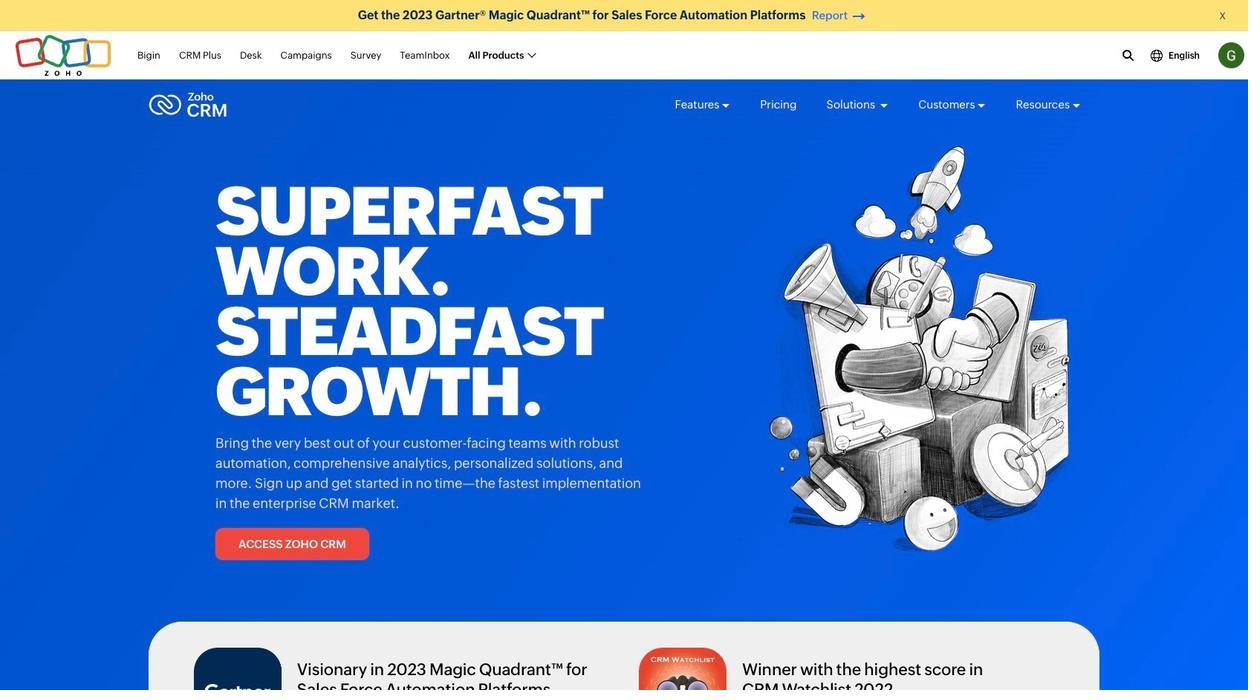 Task type: describe. For each thing, give the bounding box(es) containing it.
crm home banner image
[[736, 145, 1074, 571]]

zoho crm logo image
[[149, 88, 228, 121]]



Task type: locate. For each thing, give the bounding box(es) containing it.
gary orlando image
[[1219, 42, 1245, 68]]



Task type: vqa. For each thing, say whether or not it's contained in the screenshot.
about at bottom
no



